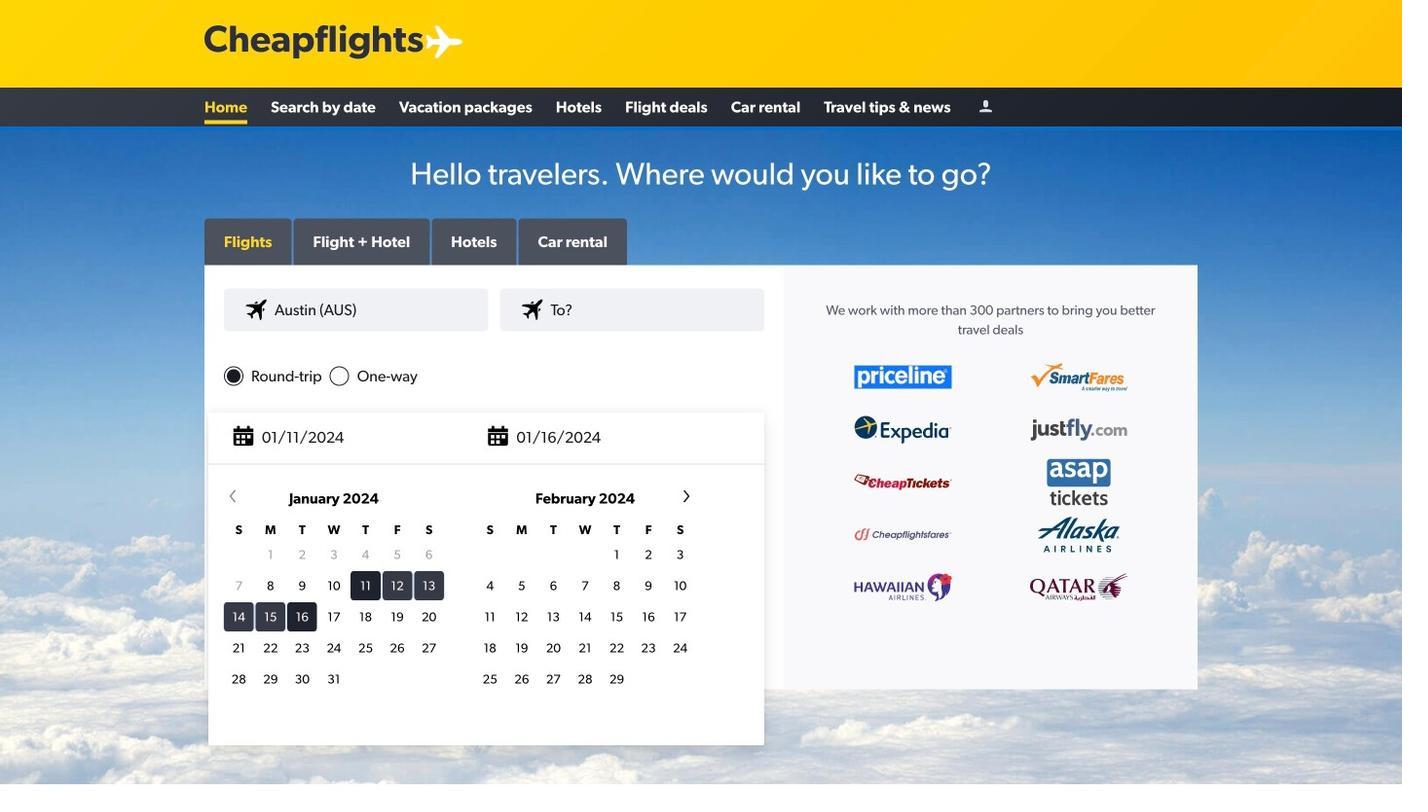 Task type: vqa. For each thing, say whether or not it's contained in the screenshot.
'CAR DROP-OFF LOCATION SAME DROP-OFF' Field
no



Task type: locate. For each thing, give the bounding box(es) containing it.
start date calendar input use left and right arrow keys to change day. use up and down arrow keys to change week. tab
[[208, 487, 711, 734]]

None text field
[[224, 289, 488, 332], [216, 411, 757, 465], [224, 421, 764, 464], [224, 289, 488, 332], [216, 411, 757, 465], [224, 421, 764, 464]]

None text field
[[500, 289, 764, 332]]

smartfares image
[[1030, 363, 1128, 392]]

asaptickets image
[[1030, 456, 1128, 509]]

cheaptickets image
[[854, 475, 952, 490]]

alaska image
[[1030, 510, 1128, 561]]

expedia image
[[854, 416, 952, 444]]



Task type: describe. For each thing, give the bounding box(es) containing it.
qatarairways image
[[1030, 574, 1128, 602]]

cheapflightsfares image
[[854, 528, 952, 543]]

justfly image
[[1030, 419, 1128, 441]]

hawaiianairlines image
[[854, 574, 952, 602]]

priceline image
[[854, 366, 952, 389]]



